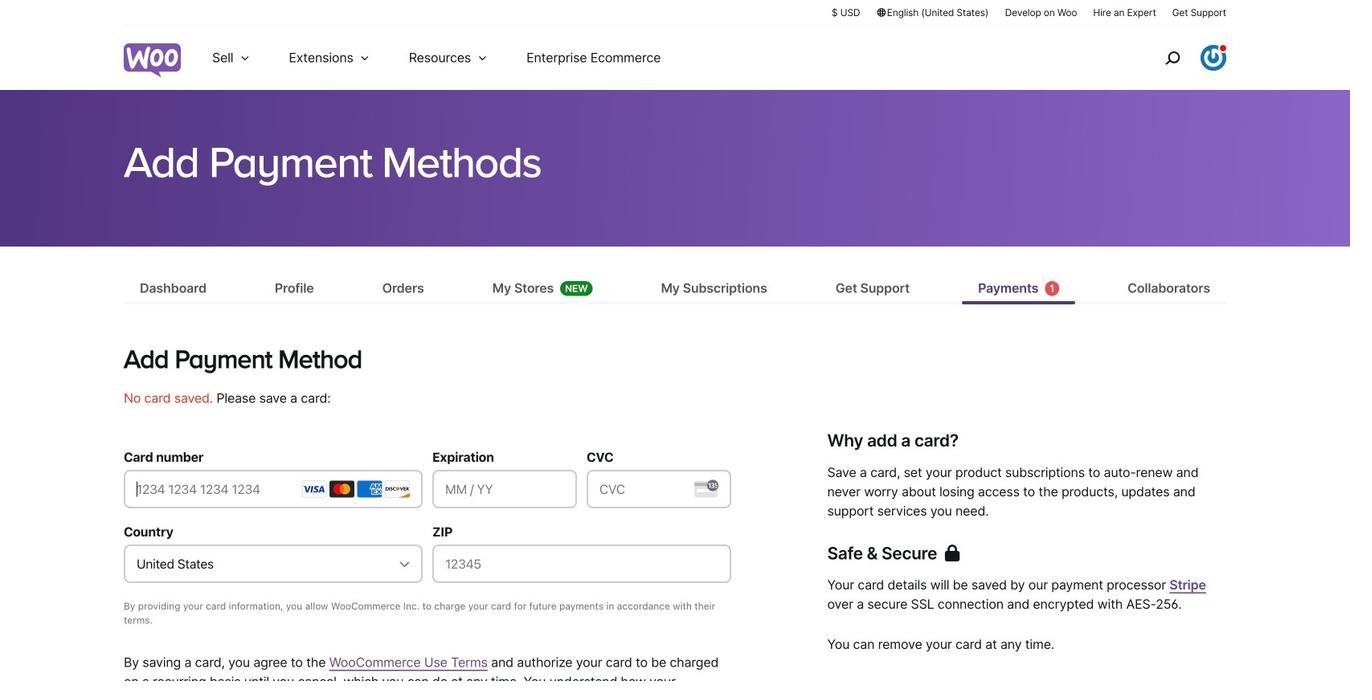 Task type: describe. For each thing, give the bounding box(es) containing it.
search image
[[1160, 45, 1186, 71]]

service navigation menu element
[[1131, 32, 1227, 84]]



Task type: locate. For each thing, give the bounding box(es) containing it.
lock image
[[945, 545, 960, 562]]

open account menu image
[[1201, 45, 1227, 71]]



